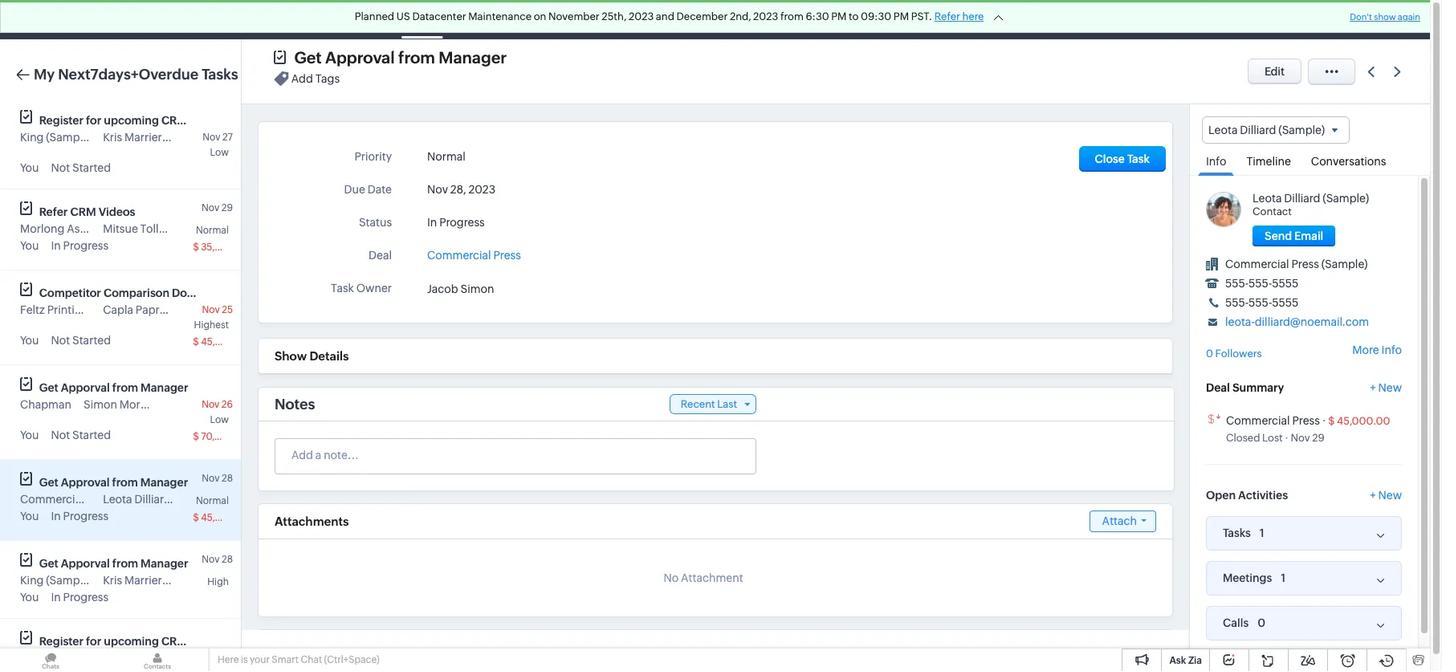 Task type: locate. For each thing, give the bounding box(es) containing it.
dilliard up timeline link at the right
[[1240, 124, 1276, 137]]

0 vertical spatial leota
[[1208, 124, 1238, 137]]

1 marrier from the top
[[124, 131, 162, 144]]

normal down $ 70,000.00
[[196, 495, 229, 507]]

1 vertical spatial nov 28
[[202, 554, 233, 565]]

2023
[[629, 10, 654, 22], [753, 10, 778, 22], [468, 183, 495, 196]]

not for (sample)
[[51, 161, 70, 174]]

0 vertical spatial register
[[39, 114, 84, 127]]

$ 45,000.00 up high
[[193, 512, 250, 524]]

nov 28 up high
[[202, 554, 233, 565]]

0 horizontal spatial tasks
[[202, 66, 238, 83]]

1 horizontal spatial calls
[[1223, 617, 1249, 630]]

in up chats image
[[51, 591, 61, 604]]

1 vertical spatial task
[[331, 282, 354, 295]]

2023 right 28,
[[468, 183, 495, 196]]

555-555-5555 down the commercial press (sample) at the right
[[1225, 277, 1299, 290]]

close task link
[[1079, 146, 1166, 172]]

29 up 35,000.00
[[221, 202, 233, 214]]

2 not started from the top
[[51, 334, 111, 347]]

1 king (sample) from the top
[[20, 131, 92, 144]]

add
[[291, 73, 313, 85]]

0 horizontal spatial meetings
[[462, 13, 510, 26]]

crm up my
[[39, 11, 71, 28]]

1 vertical spatial 45,000.00
[[1337, 415, 1390, 427]]

1 vertical spatial low
[[210, 414, 229, 426]]

in progress for kris marrier (sample)
[[51, 591, 108, 604]]

refer
[[934, 10, 960, 22], [39, 206, 68, 218]]

marrier down get apporval from manager
[[124, 574, 162, 587]]

$ 45,000.00 for capla paprocki (sample)
[[193, 336, 250, 348]]

leota dilliard (sample)
[[1208, 124, 1325, 137], [103, 493, 219, 506]]

webinars for register for upcoming crm webinars nov 30
[[190, 635, 240, 648]]

2 555-555-5555 from the top
[[1225, 296, 1299, 309]]

dilliard up get apporval from manager
[[134, 493, 171, 506]]

0 vertical spatial kris marrier (sample)
[[103, 131, 211, 144]]

priority
[[354, 150, 392, 163]]

not started for (sample)
[[51, 161, 111, 174]]

leota dilliard (sample) up timeline link at the right
[[1208, 124, 1325, 137]]

0 horizontal spatial info
[[1206, 155, 1226, 168]]

28 up high
[[222, 554, 233, 565]]

my
[[34, 66, 55, 83]]

2 register from the top
[[39, 635, 84, 648]]

get approval from manager for add tags
[[294, 48, 507, 67]]

2 started from the top
[[72, 334, 111, 347]]

1 vertical spatial not started
[[51, 334, 111, 347]]

2 low from the top
[[210, 414, 229, 426]]

1 upcoming from the top
[[104, 114, 159, 127]]

chats image
[[0, 649, 101, 671]]

1 horizontal spatial pm
[[894, 10, 909, 22]]

simon
[[461, 283, 494, 296], [83, 398, 117, 411]]

webinars inside register for upcoming crm webinars nov 27
[[190, 114, 240, 127]]

0 vertical spatial approval
[[325, 48, 395, 67]]

kris marrier (sample) for not started
[[103, 131, 211, 144]]

1 vertical spatial info
[[1382, 344, 1402, 357]]

king (sample) for in
[[20, 574, 92, 587]]

started
[[72, 161, 111, 174], [72, 334, 111, 347], [72, 429, 111, 442]]

0 vertical spatial nov 28
[[202, 473, 233, 484]]

0 vertical spatial not started
[[51, 161, 111, 174]]

commercial press link
[[427, 244, 521, 262], [1226, 414, 1320, 427]]

0 vertical spatial tasks
[[408, 13, 436, 26]]

1 horizontal spatial leota
[[1208, 124, 1238, 137]]

2 horizontal spatial dilliard
[[1284, 192, 1320, 205]]

in down morlong
[[51, 239, 61, 252]]

nov 28 for kris marrier (sample)
[[202, 554, 233, 565]]

1 vertical spatial 1
[[1281, 571, 1286, 584]]

0 vertical spatial 1
[[1260, 526, 1264, 539]]

1 horizontal spatial dilliard
[[1240, 124, 1276, 137]]

1 horizontal spatial deal
[[1206, 381, 1230, 394]]

low
[[210, 147, 229, 158], [210, 414, 229, 426]]

1 not started from the top
[[51, 161, 111, 174]]

0 vertical spatial 555-555-5555
[[1225, 277, 1299, 290]]

king (sample) down get apporval from manager
[[20, 574, 92, 587]]

1 vertical spatial dilliard
[[1284, 192, 1320, 205]]

1 started from the top
[[72, 161, 111, 174]]

1 vertical spatial 28
[[222, 554, 233, 565]]

1 nov 28 from the top
[[202, 473, 233, 484]]

leota up contact
[[1253, 192, 1282, 205]]

deal
[[369, 249, 392, 262], [1206, 381, 1230, 394]]

in up get apporval from manager
[[51, 510, 61, 523]]

1 vertical spatial webinars
[[190, 635, 240, 648]]

0 vertical spatial 29
[[221, 202, 233, 214]]

simon left morasca
[[83, 398, 117, 411]]

2 apporval from the top
[[61, 557, 110, 570]]

1 vertical spatial new
[[1378, 489, 1402, 502]]

0 horizontal spatial commercial press
[[20, 493, 114, 506]]

projects link
[[921, 0, 989, 39]]

leota dilliard (sample) inside leota dilliard (sample) field
[[1208, 124, 1325, 137]]

deal down "0 followers"
[[1206, 381, 1230, 394]]

0 vertical spatial king
[[20, 131, 44, 144]]

for for register for upcoming crm webinars nov 30
[[86, 635, 101, 648]]

1 vertical spatial 5555
[[1272, 296, 1299, 309]]

upcoming inside register for upcoming crm webinars nov 27
[[104, 114, 159, 127]]

tasks up 27
[[202, 66, 238, 83]]

2 king from the top
[[20, 574, 44, 587]]

5555 down commercial press (sample) link
[[1272, 277, 1299, 290]]

for
[[86, 114, 101, 127], [86, 635, 101, 648]]

0 vertical spatial leota dilliard (sample)
[[1208, 124, 1325, 137]]

0 vertical spatial commercial press link
[[427, 244, 521, 262]]

paprocki
[[136, 304, 181, 316]]

2023 left and
[[629, 10, 654, 22]]

here
[[962, 10, 984, 22]]

manager for tags
[[439, 48, 507, 67]]

0 horizontal spatial leota
[[103, 493, 132, 506]]

1 555-555-5555 from the top
[[1225, 277, 1299, 290]]

contacts image
[[107, 649, 208, 671]]

1 horizontal spatial task
[[1127, 153, 1150, 165]]

0 vertical spatial + new
[[1370, 381, 1402, 394]]

29 right lost
[[1312, 432, 1325, 444]]

dilliard up contact
[[1284, 192, 1320, 205]]

dilliard
[[1240, 124, 1276, 137], [1284, 192, 1320, 205], [134, 493, 171, 506]]

activities
[[1238, 489, 1288, 502]]

commercial
[[427, 249, 491, 262], [1225, 258, 1289, 271], [1226, 414, 1290, 427], [20, 493, 84, 506]]

1 vertical spatial approval
[[61, 476, 110, 489]]

get approval from manager for leota dilliard (sample)
[[39, 476, 188, 489]]

register down my
[[39, 114, 84, 127]]

register for upcoming crm webinars nov 30
[[39, 635, 240, 664]]

in progress for leota dilliard (sample)
[[51, 510, 108, 523]]

1 vertical spatial + new
[[1370, 489, 1402, 502]]

1 kris from the top
[[103, 131, 122, 144]]

0 vertical spatial task
[[1127, 153, 1150, 165]]

0 vertical spatial 45,000.00
[[201, 336, 250, 348]]

nov right lost
[[1291, 432, 1310, 444]]

tasks down open activities
[[1223, 527, 1251, 540]]

webinars up 27
[[190, 114, 240, 127]]

0 horizontal spatial approval
[[61, 476, 110, 489]]

get
[[294, 48, 322, 67], [39, 381, 58, 394], [39, 476, 58, 489], [39, 557, 58, 570]]

nov inside commercial press · $ 45,000.00 closed lost · nov 29
[[1291, 432, 1310, 444]]

1 vertical spatial get approval from manager
[[39, 476, 188, 489]]

normal
[[427, 150, 466, 163], [196, 225, 229, 236], [196, 495, 229, 507]]

0 vertical spatial not
[[51, 161, 70, 174]]

0 vertical spatial kris
[[103, 131, 122, 144]]

no
[[664, 572, 679, 585]]

5 you from the top
[[20, 510, 39, 523]]

1 kris marrier (sample) from the top
[[103, 131, 211, 144]]

not started down feltz printing service at the left top
[[51, 334, 111, 347]]

2 webinars from the top
[[190, 635, 240, 648]]

1 not from the top
[[51, 161, 70, 174]]

2023 right 2nd,
[[753, 10, 778, 22]]

0 vertical spatial meetings
[[462, 13, 510, 26]]

1 low from the top
[[210, 147, 229, 158]]

for down next7days+overdue on the top left
[[86, 114, 101, 127]]

0 vertical spatial low
[[210, 147, 229, 158]]

0 vertical spatial normal
[[427, 150, 466, 163]]

2 for from the top
[[86, 635, 101, 648]]

webinars up 30 on the bottom left of page
[[190, 635, 240, 648]]

0 horizontal spatial task
[[331, 282, 354, 295]]

kris marrier (sample) down get apporval from manager
[[103, 574, 211, 587]]

progress for mitsue tollner (sample)
[[63, 239, 108, 252]]

reports link
[[574, 0, 641, 39]]

not up refer crm videos
[[51, 161, 70, 174]]

0 horizontal spatial 1
[[1260, 526, 1264, 539]]

nov
[[203, 132, 220, 143], [427, 183, 448, 196], [202, 202, 219, 214], [202, 304, 220, 316], [202, 399, 220, 410], [1291, 432, 1310, 444], [202, 473, 220, 484], [202, 554, 220, 565], [201, 653, 219, 664]]

leota up get apporval from manager
[[103, 493, 132, 506]]

comparison
[[104, 287, 169, 299]]

0 vertical spatial 5555
[[1272, 277, 1299, 290]]

1 horizontal spatial tasks
[[408, 13, 436, 26]]

refer right pst.
[[934, 10, 960, 22]]

4 you from the top
[[20, 429, 39, 442]]

analytics
[[654, 13, 702, 26]]

info left the timeline
[[1206, 155, 1226, 168]]

you
[[20, 161, 39, 174], [20, 239, 39, 252], [20, 334, 39, 347], [20, 429, 39, 442], [20, 510, 39, 523], [20, 591, 39, 604]]

for for register for upcoming crm webinars nov 27
[[86, 114, 101, 127]]

manager
[[439, 48, 507, 67], [141, 381, 188, 394], [140, 476, 188, 489], [141, 557, 188, 570]]

deal summary
[[1206, 381, 1284, 394]]

0 horizontal spatial simon
[[83, 398, 117, 411]]

1 for from the top
[[86, 114, 101, 127]]

mitsue
[[103, 222, 138, 235]]

dilliard inside leota dilliard (sample) contact
[[1284, 192, 1320, 205]]

low down 27
[[210, 147, 229, 158]]

in progress down morlong associates
[[51, 239, 108, 252]]

on
[[534, 10, 546, 22]]

upcoming up contacts image at left bottom
[[104, 635, 159, 648]]

kris marrier (sample) down "my next7days+overdue tasks"
[[103, 131, 211, 144]]

leota-dilliard@noemail.com
[[1225, 316, 1369, 329]]

king down my
[[20, 131, 44, 144]]

upcoming down next7days+overdue on the top left
[[104, 114, 159, 127]]

again
[[1398, 12, 1420, 22]]

2 marrier from the top
[[124, 574, 162, 587]]

in for kris marrier (sample)
[[51, 591, 61, 604]]

26
[[221, 399, 233, 410]]

nov left 30 on the bottom left of page
[[201, 653, 219, 664]]

2 vertical spatial normal
[[196, 495, 229, 507]]

search element
[[1187, 0, 1220, 39]]

1 horizontal spatial leota dilliard (sample)
[[1208, 124, 1325, 137]]

1 vertical spatial king
[[20, 574, 44, 587]]

0 vertical spatial 28
[[222, 473, 233, 484]]

manager for marrier
[[141, 557, 188, 570]]

1 horizontal spatial 0
[[1258, 616, 1266, 629]]

conversations
[[1311, 155, 1386, 168]]

$
[[193, 242, 199, 253], [193, 336, 199, 348], [1328, 415, 1335, 427], [193, 431, 199, 442], [193, 512, 199, 524]]

555-
[[1225, 277, 1249, 290], [1249, 277, 1272, 290], [1225, 296, 1249, 309], [1249, 296, 1272, 309]]

deal down status
[[369, 249, 392, 262]]

1 horizontal spatial info
[[1382, 344, 1402, 357]]

2 new from the top
[[1378, 489, 1402, 502]]

35,000.00
[[201, 242, 250, 253]]

kris down next7days+overdue on the top left
[[103, 131, 122, 144]]

45,000.00 for capla paprocki (sample)
[[201, 336, 250, 348]]

1 register from the top
[[39, 114, 84, 127]]

pm left pst.
[[894, 10, 909, 22]]

for inside register for upcoming crm webinars nov 27
[[86, 114, 101, 127]]

1 webinars from the top
[[190, 114, 240, 127]]

register up chats image
[[39, 635, 84, 648]]

apporval for get apporval from manager
[[61, 557, 110, 570]]

2 + new from the top
[[1370, 489, 1402, 502]]

leota inside field
[[1208, 124, 1238, 137]]

progress down associates
[[63, 239, 108, 252]]

register inside register for upcoming crm webinars nov 27
[[39, 114, 84, 127]]

not started down chapman
[[51, 429, 111, 442]]

commercial press link up lost
[[1226, 414, 1320, 427]]

jacob simon
[[427, 283, 494, 296]]

0 vertical spatial deal
[[369, 249, 392, 262]]

simon morasca (sample)
[[83, 398, 213, 411]]

approval for add tags
[[325, 48, 395, 67]]

in progress up get apporval from manager
[[51, 510, 108, 523]]

nov left 27
[[203, 132, 220, 143]]

$ 70,000.00
[[193, 431, 249, 442]]

1 you from the top
[[20, 161, 39, 174]]

crm
[[39, 11, 71, 28], [161, 114, 187, 127], [70, 206, 96, 218], [161, 635, 187, 648]]

3 started from the top
[[72, 429, 111, 442]]

nov left the 26
[[202, 399, 220, 410]]

started down feltz printing service at the left top
[[72, 334, 111, 347]]

2 vertical spatial dilliard
[[134, 493, 171, 506]]

upcoming inside register for upcoming crm webinars nov 30
[[104, 635, 159, 648]]

in down nov 28, 2023
[[427, 216, 437, 229]]

45,000.00 for leota dilliard (sample)
[[201, 512, 250, 524]]

info right more
[[1382, 344, 1402, 357]]

tasks inside tasks link
[[408, 13, 436, 26]]

kris down get apporval from manager
[[103, 574, 122, 587]]

dilliard inside field
[[1240, 124, 1276, 137]]

1 vertical spatial refer
[[39, 206, 68, 218]]

king (sample) down my
[[20, 131, 92, 144]]

leota dilliard (sample) up get apporval from manager
[[103, 493, 219, 506]]

2 king (sample) from the top
[[20, 574, 92, 587]]

chat
[[301, 654, 322, 666]]

2 vertical spatial not started
[[51, 429, 111, 442]]

approval
[[325, 48, 395, 67], [61, 476, 110, 489]]

new
[[1378, 381, 1402, 394], [1378, 489, 1402, 502]]

simon right jacob
[[461, 283, 494, 296]]

attachment
[[681, 572, 743, 585]]

$ 45,000.00 down 'highest'
[[193, 336, 250, 348]]

1 vertical spatial apporval
[[61, 557, 110, 570]]

28 down 70,000.00
[[222, 473, 233, 484]]

from for add tags
[[398, 48, 435, 67]]

started down "get apporval from manager nov 26"
[[72, 429, 111, 442]]

(sample) inside leota dilliard (sample) field
[[1279, 124, 1325, 137]]

kris for in progress
[[103, 574, 122, 587]]

1 + from the top
[[1370, 381, 1376, 394]]

king up michael
[[20, 574, 44, 587]]

register inside register for upcoming crm webinars nov 30
[[39, 635, 84, 648]]

1 vertical spatial 555-555-5555
[[1225, 296, 1299, 309]]

progress down nov 28, 2023
[[439, 216, 485, 229]]

·
[[1322, 414, 1326, 427], [1285, 432, 1289, 444]]

45,000.00 down 'highest'
[[201, 336, 250, 348]]

from for kris marrier (sample)
[[112, 557, 138, 570]]

setup element
[[1316, 0, 1348, 39]]

1 vertical spatial kris
[[103, 574, 122, 587]]

1 28 from the top
[[222, 473, 233, 484]]

1 vertical spatial upcoming
[[104, 635, 159, 648]]

555-555-5555 up leota-
[[1225, 296, 1299, 309]]

crm inside register for upcoming crm webinars nov 27
[[161, 114, 187, 127]]

None button
[[1253, 226, 1336, 247]]

leota up info "link"
[[1208, 124, 1238, 137]]

1 vertical spatial marrier
[[124, 574, 162, 587]]

progress up get apporval from manager
[[63, 510, 108, 523]]

maintenance
[[468, 10, 532, 22]]

printing
[[47, 304, 88, 316]]

+
[[1370, 381, 1376, 394], [1370, 489, 1376, 502]]

nov up $ 35,000.00
[[202, 202, 219, 214]]

0 horizontal spatial pm
[[831, 10, 847, 22]]

2 nov 28 from the top
[[202, 554, 233, 565]]

0 horizontal spatial 29
[[221, 202, 233, 214]]

29 inside commercial press · $ 45,000.00 closed lost · nov 29
[[1312, 432, 1325, 444]]

1 vertical spatial for
[[86, 635, 101, 648]]

get for add
[[294, 48, 322, 67]]

2 kris from the top
[[103, 574, 122, 587]]

task right close at top
[[1127, 153, 1150, 165]]

normal for leota dilliard (sample)
[[196, 495, 229, 507]]

marrier down "my next7days+overdue tasks"
[[124, 131, 162, 144]]

not down chapman
[[51, 429, 70, 442]]

$ for simon morasca (sample)
[[193, 431, 199, 442]]

1 horizontal spatial 1
[[1281, 571, 1286, 584]]

0 vertical spatial new
[[1378, 381, 1402, 394]]

edit
[[1265, 65, 1285, 78]]

kris marrier (sample) for in progress
[[103, 574, 211, 587]]

1 apporval from the top
[[61, 381, 110, 394]]

0 horizontal spatial deal
[[369, 249, 392, 262]]

1 vertical spatial king (sample)
[[20, 574, 92, 587]]

progress down get apporval from manager
[[63, 591, 108, 604]]

2 not from the top
[[51, 334, 70, 347]]

1 vertical spatial register
[[39, 635, 84, 648]]

commercial press up jacob simon
[[427, 249, 521, 262]]

1 $ 45,000.00 from the top
[[193, 336, 250, 348]]

for up michael ruta (sample)
[[86, 635, 101, 648]]

nov inside the competitor comparison document nov 25
[[202, 304, 220, 316]]

commercial press link up jacob simon
[[427, 244, 521, 262]]

commercial press
[[427, 249, 521, 262], [20, 493, 114, 506]]

70,000.00
[[201, 431, 249, 442]]

1 vertical spatial normal
[[196, 225, 229, 236]]

nov 28 down $ 70,000.00
[[202, 473, 233, 484]]

nov inside "get apporval from manager nov 26"
[[202, 399, 220, 410]]

tasks link
[[395, 0, 449, 39]]

conversations link
[[1303, 144, 1394, 175]]

don't show again
[[1350, 12, 1420, 22]]

2 vertical spatial 45,000.00
[[201, 512, 250, 524]]

1 vertical spatial +
[[1370, 489, 1376, 502]]

2 kris marrier (sample) from the top
[[103, 574, 211, 587]]

task owner
[[331, 282, 392, 295]]

normal up 28,
[[427, 150, 466, 163]]

commercial inside commercial press · $ 45,000.00 closed lost · nov 29
[[1226, 414, 1290, 427]]

0 horizontal spatial commercial press link
[[427, 244, 521, 262]]

info
[[1206, 155, 1226, 168], [1382, 344, 1402, 357]]

45,000.00 up high
[[201, 512, 250, 524]]

capla
[[103, 304, 133, 316]]

0 vertical spatial get approval from manager
[[294, 48, 507, 67]]

commercial press up get apporval from manager
[[20, 493, 114, 506]]

from
[[780, 10, 804, 22], [398, 48, 435, 67], [112, 381, 138, 394], [112, 476, 138, 489], [112, 557, 138, 570]]

refer up morlong
[[39, 206, 68, 218]]

pm left to
[[831, 10, 847, 22]]

create menu image
[[1147, 0, 1187, 39]]

5555 up 'leota-dilliard@noemail.com' link
[[1272, 296, 1299, 309]]

webinars inside register for upcoming crm webinars nov 30
[[190, 635, 240, 648]]

low up $ 70,000.00
[[210, 414, 229, 426]]

task left owner
[[331, 282, 354, 295]]

king for get apporval from manager
[[20, 574, 44, 587]]

attach
[[1102, 515, 1137, 528]]

1 horizontal spatial simon
[[461, 283, 494, 296]]

trial
[[1104, 7, 1124, 19]]

services
[[864, 13, 908, 26]]

for inside register for upcoming crm webinars nov 30
[[86, 635, 101, 648]]

$ for capla paprocki (sample)
[[193, 336, 199, 348]]

in progress down get apporval from manager
[[51, 591, 108, 604]]

1 king from the top
[[20, 131, 44, 144]]

upgrade
[[1065, 20, 1111, 31]]

upcoming for register for upcoming crm webinars nov 30
[[104, 635, 159, 648]]

feltz
[[20, 304, 45, 316]]

lost
[[1262, 432, 1283, 444]]

apporval inside "get apporval from manager nov 26"
[[61, 381, 110, 394]]

register
[[39, 114, 84, 127], [39, 635, 84, 648]]

close task
[[1095, 153, 1150, 165]]

28 for kris marrier (sample)
[[222, 554, 233, 565]]

1
[[1260, 526, 1264, 539], [1281, 571, 1286, 584]]

1 vertical spatial calls
[[1223, 617, 1249, 630]]

1 horizontal spatial commercial press link
[[1226, 414, 1320, 427]]

0 vertical spatial started
[[72, 161, 111, 174]]

normal up $ 35,000.00
[[196, 225, 229, 236]]

0 vertical spatial +
[[1370, 381, 1376, 394]]

from inside "get apporval from manager nov 26"
[[112, 381, 138, 394]]

1 vertical spatial ·
[[1285, 432, 1289, 444]]

tasks right planned
[[408, 13, 436, 26]]

upcoming
[[104, 114, 159, 127], [104, 635, 159, 648]]

2 $ 45,000.00 from the top
[[193, 512, 250, 524]]

not down "printing" at top left
[[51, 334, 70, 347]]

$ for mitsue tollner (sample)
[[193, 242, 199, 253]]

started for printing
[[72, 334, 111, 347]]

2 28 from the top
[[222, 554, 233, 565]]

2 upcoming from the top
[[104, 635, 159, 648]]

started up refer crm videos
[[72, 161, 111, 174]]

us
[[396, 10, 410, 22]]

crm up contacts image at left bottom
[[161, 635, 187, 648]]

0 horizontal spatial leota dilliard (sample)
[[103, 493, 219, 506]]

nov inside register for upcoming crm webinars nov 30
[[201, 653, 219, 664]]

0 vertical spatial apporval
[[61, 381, 110, 394]]

2 vertical spatial started
[[72, 429, 111, 442]]

nov up 'highest'
[[202, 304, 220, 316]]

45,000.00 down + new link
[[1337, 415, 1390, 427]]

not started up refer crm videos
[[51, 161, 111, 174]]

in progress for mitsue tollner (sample)
[[51, 239, 108, 252]]



Task type: vqa. For each thing, say whether or not it's contained in the screenshot.
Progress for Kris Marrier (Sample)
yes



Task type: describe. For each thing, give the bounding box(es) containing it.
nov 29
[[202, 202, 233, 214]]

refer here link
[[934, 10, 984, 22]]

add tags
[[291, 73, 340, 85]]

1 horizontal spatial meetings
[[1223, 572, 1272, 585]]

1 vertical spatial commercial press
[[20, 493, 114, 506]]

michael ruta (sample)
[[20, 652, 136, 665]]

1 horizontal spatial ·
[[1322, 414, 1326, 427]]

Leota Dilliard (Sample) field
[[1202, 116, 1350, 144]]

2 + from the top
[[1370, 489, 1376, 502]]

get for leota
[[39, 476, 58, 489]]

smart
[[272, 654, 299, 666]]

document
[[172, 287, 228, 299]]

not started for printing
[[51, 334, 111, 347]]

competitor
[[39, 287, 101, 299]]

service
[[91, 304, 130, 316]]

videos
[[98, 206, 135, 218]]

show details link
[[275, 349, 349, 363]]

tollner
[[140, 222, 176, 235]]

close
[[1095, 153, 1125, 165]]

in progress down 28,
[[427, 216, 485, 229]]

0 horizontal spatial 2023
[[468, 183, 495, 196]]

$ inside commercial press · $ 45,000.00 closed lost · nov 29
[[1328, 415, 1335, 427]]

marrier for in progress
[[124, 574, 162, 587]]

profile image
[[1348, 0, 1393, 39]]

28 for leota dilliard (sample)
[[222, 473, 233, 484]]

6 you from the top
[[20, 591, 39, 604]]

press inside commercial press · $ 45,000.00 closed lost · nov 29
[[1292, 414, 1320, 427]]

25th,
[[602, 10, 627, 22]]

not for printing
[[51, 334, 70, 347]]

jacob
[[427, 283, 458, 296]]

0 for 0 followers
[[1206, 348, 1213, 360]]

get apporval from manager
[[39, 557, 188, 570]]

previous record image
[[1367, 66, 1375, 77]]

0 horizontal spatial refer
[[39, 206, 68, 218]]

3 not started from the top
[[51, 429, 111, 442]]

recent
[[681, 398, 715, 410]]

0 for 0
[[1258, 616, 1266, 629]]

timeline link
[[1238, 144, 1299, 175]]

+ new link
[[1370, 381, 1402, 402]]

info link
[[1198, 144, 1234, 176]]

kris for not started
[[103, 131, 122, 144]]

details
[[309, 349, 349, 363]]

nov left 28,
[[427, 183, 448, 196]]

next7days+overdue
[[58, 66, 199, 83]]

open
[[1206, 489, 1236, 502]]

0 vertical spatial calls
[[536, 13, 561, 26]]

due date
[[344, 183, 392, 196]]

1 horizontal spatial commercial press
[[427, 249, 521, 262]]

next record image
[[1394, 66, 1404, 77]]

quotes
[[800, 13, 838, 26]]

info inside info "link"
[[1206, 155, 1226, 168]]

show
[[275, 349, 307, 363]]

deals link
[[341, 0, 395, 39]]

register for register for upcoming crm webinars nov 30
[[39, 635, 84, 648]]

1 vertical spatial tasks
[[202, 66, 238, 83]]

progress for kris marrier (sample)
[[63, 591, 108, 604]]

king (sample) for not
[[20, 131, 92, 144]]

commercial press (sample) link
[[1225, 258, 1368, 271]]

1 for tasks
[[1260, 526, 1264, 539]]

low for kris marrier (sample)
[[210, 147, 229, 158]]

notes
[[275, 396, 315, 413]]

deal for deal
[[369, 249, 392, 262]]

get for kris
[[39, 557, 58, 570]]

leota-
[[1225, 316, 1255, 329]]

Add a note... field
[[275, 447, 755, 463]]

november
[[548, 10, 600, 22]]

3 not from the top
[[51, 429, 70, 442]]

1 horizontal spatial 2023
[[629, 10, 654, 22]]

contact
[[1253, 206, 1292, 218]]

marketplace element
[[1283, 0, 1316, 39]]

no attachment
[[664, 572, 743, 585]]

(sample) inside leota dilliard (sample) contact
[[1323, 192, 1369, 205]]

summary
[[1232, 381, 1284, 394]]

upcoming for register for upcoming crm webinars nov 27
[[104, 114, 159, 127]]

enterprise-trial upgrade
[[1051, 7, 1124, 31]]

is
[[241, 654, 248, 666]]

nov 28 for leota dilliard (sample)
[[202, 473, 233, 484]]

morasca
[[119, 398, 164, 411]]

analytics link
[[641, 0, 714, 39]]

dilliard@noemail.com
[[1255, 316, 1369, 329]]

get inside "get apporval from manager nov 26"
[[39, 381, 58, 394]]

don't show again link
[[1350, 12, 1420, 22]]

progress for leota dilliard (sample)
[[63, 510, 108, 523]]

2 vertical spatial leota
[[103, 493, 132, 506]]

more info
[[1352, 344, 1402, 357]]

attach link
[[1089, 511, 1156, 532]]

services link
[[851, 0, 921, 39]]

planned us datacenter maintenance on november 25th, 2023 and december 2nd, 2023 from 6:30 pm to 09:30 pm pst. refer here
[[355, 10, 984, 22]]

from for leota dilliard (sample)
[[112, 476, 138, 489]]

and
[[656, 10, 674, 22]]

1 + new from the top
[[1370, 381, 1402, 394]]

2 vertical spatial tasks
[[1223, 527, 1251, 540]]

started for (sample)
[[72, 161, 111, 174]]

chapman
[[20, 398, 71, 411]]

deals
[[354, 13, 382, 26]]

1 5555 from the top
[[1272, 277, 1299, 290]]

in for leota dilliard (sample)
[[51, 510, 61, 523]]

normal for mitsue tollner (sample)
[[196, 225, 229, 236]]

recent last
[[681, 398, 737, 410]]

here is your smart chat (ctrl+space)
[[218, 654, 380, 666]]

highest
[[194, 320, 229, 331]]

nov up high
[[202, 554, 220, 565]]

zia
[[1188, 655, 1202, 666]]

timeline
[[1247, 155, 1291, 168]]

$ 45,000.00 for leota dilliard (sample)
[[193, 512, 250, 524]]

0 horizontal spatial ·
[[1285, 432, 1289, 444]]

nov down $ 70,000.00
[[202, 473, 220, 484]]

status
[[359, 216, 392, 229]]

0 vertical spatial simon
[[461, 283, 494, 296]]

pst.
[[911, 10, 932, 22]]

$ 35,000.00
[[193, 242, 250, 253]]

closed
[[1226, 432, 1260, 444]]

crm link
[[13, 11, 71, 28]]

quotes link
[[787, 0, 851, 39]]

webinars for register for upcoming crm webinars nov 27
[[190, 114, 240, 127]]

tags
[[315, 73, 340, 85]]

show
[[1374, 12, 1396, 22]]

my next7days+overdue tasks
[[34, 66, 238, 83]]

register for register for upcoming crm webinars nov 27
[[39, 114, 84, 127]]

1 new from the top
[[1378, 381, 1402, 394]]

apporval for get apporval from manager nov 26
[[61, 381, 110, 394]]

1 pm from the left
[[831, 10, 847, 22]]

mitsue tollner (sample)
[[103, 222, 225, 235]]

crm up associates
[[70, 206, 96, 218]]

get apporval from manager nov 26
[[39, 381, 233, 410]]

$ for leota dilliard (sample)
[[193, 512, 199, 524]]

december
[[677, 10, 728, 22]]

signals element
[[1220, 0, 1250, 39]]

2 horizontal spatial 2023
[[753, 10, 778, 22]]

3 you from the top
[[20, 334, 39, 347]]

high
[[207, 577, 229, 588]]

leota inside leota dilliard (sample) contact
[[1253, 192, 1282, 205]]

manager inside "get apporval from manager nov 26"
[[141, 381, 188, 394]]

2 5555 from the top
[[1272, 296, 1299, 309]]

associates
[[67, 222, 123, 235]]

deal for deal summary
[[1206, 381, 1230, 394]]

king for register for upcoming crm webinars
[[20, 131, 44, 144]]

09:30
[[861, 10, 891, 22]]

marrier for not started
[[124, 131, 162, 144]]

owner
[[356, 282, 392, 295]]

6:30
[[806, 10, 829, 22]]

45,000.00 inside commercial press · $ 45,000.00 closed lost · nov 29
[[1337, 415, 1390, 427]]

2 pm from the left
[[894, 10, 909, 22]]

1 horizontal spatial refer
[[934, 10, 960, 22]]

more info link
[[1352, 344, 1402, 357]]

edit button
[[1248, 59, 1302, 84]]

manager for dilliard
[[140, 476, 188, 489]]

low for simon morasca (sample)
[[210, 414, 229, 426]]

morlong
[[20, 222, 64, 235]]

25
[[222, 304, 233, 316]]

ruta
[[63, 652, 87, 665]]

commercial press · $ 45,000.00 closed lost · nov 29
[[1226, 414, 1390, 444]]

in for mitsue tollner (sample)
[[51, 239, 61, 252]]

to
[[849, 10, 859, 22]]

products link
[[714, 0, 787, 39]]

(ctrl+space)
[[324, 654, 380, 666]]

approval for leota dilliard (sample)
[[61, 476, 110, 489]]

1 for meetings
[[1281, 571, 1286, 584]]

here
[[218, 654, 239, 666]]

nov inside register for upcoming crm webinars nov 27
[[203, 132, 220, 143]]

1 vertical spatial commercial press link
[[1226, 414, 1320, 427]]

projects
[[934, 13, 976, 26]]

+ inside + new link
[[1370, 381, 1376, 394]]

2 you from the top
[[20, 239, 39, 252]]

0 horizontal spatial dilliard
[[134, 493, 171, 506]]

28,
[[450, 183, 466, 196]]

crm inside register for upcoming crm webinars nov 30
[[161, 635, 187, 648]]

nov 28, 2023
[[427, 183, 495, 196]]

more
[[1352, 344, 1379, 357]]

due
[[344, 183, 365, 196]]



